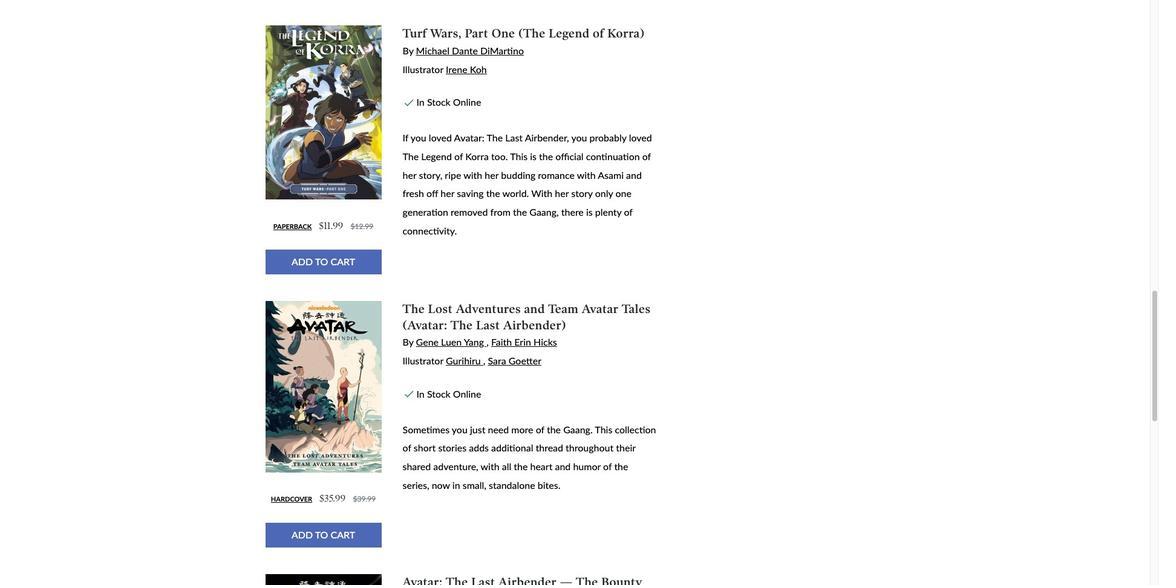 Task type: locate. For each thing, give the bounding box(es) containing it.
stock for lost
[[427, 388, 451, 400]]

1 vertical spatial add to cart button
[[265, 523, 382, 548]]

(the
[[519, 26, 546, 41]]

legend
[[549, 26, 590, 41], [421, 151, 452, 162]]

1 vertical spatial online
[[453, 388, 481, 400]]

of left korra
[[454, 151, 463, 162]]

in stock online for lost
[[417, 388, 481, 400]]

add to cart for the lost adventures and team avatar tales (avatar: the last airbender)
[[292, 530, 355, 541]]

(avatar:
[[403, 318, 447, 333]]

, right yang
[[487, 337, 489, 348]]

legend right "(the"
[[549, 26, 590, 41]]

loved right probably
[[629, 132, 652, 144]]

irene koh link
[[446, 63, 487, 75]]

, left sara
[[483, 355, 486, 367]]

1 vertical spatial stock
[[427, 388, 451, 400]]

1 vertical spatial is
[[586, 206, 593, 218]]

0 horizontal spatial is
[[530, 151, 537, 162]]

1 horizontal spatial ,
[[487, 337, 489, 348]]

1 in stock online from the top
[[417, 96, 481, 108]]

legend up story,
[[421, 151, 452, 162]]

loved
[[429, 132, 452, 144], [629, 132, 652, 144]]

2 add to cart button from the top
[[265, 523, 382, 548]]

0 vertical spatial and
[[626, 169, 642, 181]]

the
[[487, 132, 503, 144], [403, 151, 419, 162], [403, 302, 425, 316], [451, 318, 473, 333]]

by
[[403, 45, 414, 56], [403, 337, 414, 348]]

2 in stock online from the top
[[417, 388, 481, 400]]

0 horizontal spatial loved
[[429, 132, 452, 144]]

stock up sometimes
[[427, 388, 451, 400]]

is down airbender,
[[530, 151, 537, 162]]

1 vertical spatial in stock online
[[417, 388, 481, 400]]

is
[[530, 151, 537, 162], [586, 206, 593, 218]]

this inside the sometimes you just need more of the gaang. this collection of short stories adds additional thread throughout their shared adventure, with all the heart and humor of the series, now in small, standalone bites.
[[595, 424, 613, 436]]

online for part
[[453, 96, 481, 108]]

0 vertical spatial cart
[[331, 256, 355, 268]]

0 vertical spatial by
[[403, 45, 414, 56]]

in stock online down illustrator irene koh
[[417, 96, 481, 108]]

2 vertical spatial and
[[555, 461, 571, 473]]

0 vertical spatial add
[[292, 256, 313, 268]]

in up sometimes
[[417, 388, 425, 400]]

online down gurihiru link
[[453, 388, 481, 400]]

0 vertical spatial add to cart
[[292, 256, 355, 268]]

her right off
[[441, 188, 455, 199]]

stock
[[427, 96, 451, 108], [427, 388, 451, 400]]

2 online from the top
[[453, 388, 481, 400]]

and right heart at bottom
[[555, 461, 571, 473]]

0 horizontal spatial this
[[510, 151, 528, 162]]

0 vertical spatial add to cart button
[[265, 250, 382, 275]]

1 vertical spatial in
[[417, 388, 425, 400]]

gurihiru link
[[446, 355, 483, 367]]

erin
[[515, 337, 531, 348]]

cart down $35.99
[[331, 530, 355, 541]]

last up too.
[[505, 132, 523, 144]]

0 vertical spatial in
[[417, 96, 425, 108]]

2 cart from the top
[[331, 530, 355, 541]]

illustrator irene koh
[[403, 63, 487, 75]]

1 vertical spatial legend
[[421, 151, 452, 162]]

only
[[595, 188, 613, 199]]

gaang.
[[563, 424, 593, 436]]

0 vertical spatial illustrator
[[403, 63, 443, 75]]

1 illustrator from the top
[[403, 63, 443, 75]]

,
[[487, 337, 489, 348], [483, 355, 486, 367]]

1 horizontal spatial you
[[452, 424, 468, 436]]

small,
[[463, 480, 486, 491]]

and inside if you loved avatar: the last airbender, you probably loved the legend of korra too. this is the official continuation of her story, ripe with her budding romance with asami and fresh off her saving the world. with her story only one generation removed from the gaang, there is plenty of connectivity.
[[626, 169, 642, 181]]

sara
[[488, 355, 506, 367]]

by for by gene luen yang , faith erin hicks
[[403, 337, 414, 348]]

add to cart down $11.99
[[292, 256, 355, 268]]

add for turf wars, part one (the legend of korra)
[[292, 256, 313, 268]]

with up story
[[577, 169, 596, 181]]

last inside if you loved avatar: the last airbender, you probably loved the legend of korra too. this is the official continuation of her story, ripe with her budding romance with asami and fresh off her saving the world. with her story only one generation removed from the gaang, there is plenty of connectivity.
[[505, 132, 523, 144]]

2 horizontal spatial you
[[571, 132, 587, 144]]

1 to from the top
[[315, 256, 328, 268]]

cart
[[331, 256, 355, 268], [331, 530, 355, 541]]

by gene luen yang , faith erin hicks
[[403, 337, 557, 348]]

0 vertical spatial to
[[315, 256, 328, 268]]

there
[[561, 206, 584, 218]]

and up one
[[626, 169, 642, 181]]

this up budding
[[510, 151, 528, 162]]

1 add to cart from the top
[[292, 256, 355, 268]]

add for the lost adventures and team avatar tales (avatar: the last airbender)
[[292, 530, 313, 541]]

add to cart down $35.99
[[292, 530, 355, 541]]

luen
[[441, 337, 462, 348]]

0 horizontal spatial legend
[[421, 151, 452, 162]]

legend inside if you loved avatar: the last airbender, you probably loved the legend of korra too. this is the official continuation of her story, ripe with her budding romance with asami and fresh off her saving the world. with her story only one generation removed from the gaang, there is plenty of connectivity.
[[421, 151, 452, 162]]

if
[[403, 132, 408, 144]]

to
[[315, 256, 328, 268], [315, 530, 328, 541]]

of
[[593, 26, 604, 41], [454, 151, 463, 162], [642, 151, 651, 162], [624, 206, 633, 218], [536, 424, 544, 436], [403, 443, 411, 454], [603, 461, 612, 473]]

$39.99
[[353, 495, 376, 504]]

by left the gene
[[403, 337, 414, 348]]

2 to from the top
[[315, 530, 328, 541]]

with left all
[[481, 461, 500, 473]]

the up "luen"
[[451, 318, 473, 333]]

you up official
[[571, 132, 587, 144]]

1 vertical spatial by
[[403, 337, 414, 348]]

1 vertical spatial cart
[[331, 530, 355, 541]]

in down illustrator irene koh
[[417, 96, 425, 108]]

stories
[[438, 443, 467, 454]]

1 vertical spatial last
[[476, 318, 500, 333]]

the up (avatar: on the left
[[403, 302, 425, 316]]

1 horizontal spatial and
[[555, 461, 571, 473]]

the down world. at top left
[[513, 206, 527, 218]]

1 vertical spatial to
[[315, 530, 328, 541]]

removed
[[451, 206, 488, 218]]

to down $11.99
[[315, 256, 328, 268]]

online
[[453, 96, 481, 108], [453, 388, 481, 400]]

standalone
[[489, 480, 535, 491]]

cart down $11.99
[[331, 256, 355, 268]]

by down the turf
[[403, 45, 414, 56]]

this inside if you loved avatar: the last airbender, you probably loved the legend of korra too. this is the official continuation of her story, ripe with her budding romance with asami and fresh off her saving the world. with her story only one generation removed from the gaang, there is plenty of connectivity.
[[510, 151, 528, 162]]

this up throughout on the bottom of page
[[595, 424, 613, 436]]

of right continuation
[[642, 151, 651, 162]]

1 vertical spatial add
[[292, 530, 313, 541]]

with up saving
[[464, 169, 482, 181]]

in
[[417, 96, 425, 108], [417, 388, 425, 400]]

2 add from the top
[[292, 530, 313, 541]]

0 horizontal spatial last
[[476, 318, 500, 333]]

the up too.
[[487, 132, 503, 144]]

$35.99
[[320, 493, 346, 505]]

their
[[616, 443, 636, 454]]

1 vertical spatial add to cart
[[292, 530, 355, 541]]

you right if at the top left of the page
[[411, 132, 426, 144]]

collection
[[615, 424, 656, 436]]

part
[[465, 26, 488, 41]]

heart
[[530, 461, 553, 473]]

the up from
[[486, 188, 500, 199]]

the down their on the bottom of page
[[614, 461, 628, 473]]

1 horizontal spatial last
[[505, 132, 523, 144]]

gaang,
[[530, 206, 559, 218]]

story,
[[419, 169, 442, 181]]

add to cart button
[[265, 250, 382, 275], [265, 523, 382, 548]]

more
[[511, 424, 533, 436]]

the down if at the top left of the page
[[403, 151, 419, 162]]

1 vertical spatial illustrator
[[403, 355, 443, 367]]

1 add to cart button from the top
[[265, 250, 382, 275]]

1 by from the top
[[403, 45, 414, 56]]

and up airbender)
[[524, 302, 545, 316]]

2 by from the top
[[403, 337, 414, 348]]

0 vertical spatial in stock online
[[417, 96, 481, 108]]

adventure,
[[433, 461, 478, 473]]

last
[[505, 132, 523, 144], [476, 318, 500, 333]]

1 online from the top
[[453, 96, 481, 108]]

0 vertical spatial this
[[510, 151, 528, 162]]

is right there
[[586, 206, 593, 218]]

0 horizontal spatial ,
[[483, 355, 486, 367]]

add to cart
[[292, 256, 355, 268], [292, 530, 355, 541]]

illustrator gurihiru , sara goetter
[[403, 355, 542, 367]]

1 horizontal spatial this
[[595, 424, 613, 436]]

1 vertical spatial this
[[595, 424, 613, 436]]

1 add from the top
[[292, 256, 313, 268]]

add to cart button down $11.99
[[265, 250, 382, 275]]

add
[[292, 256, 313, 268], [292, 530, 313, 541]]

cart for turf wars, part one (the legend of korra)
[[331, 256, 355, 268]]

with
[[464, 169, 482, 181], [577, 169, 596, 181], [481, 461, 500, 473]]

to down $35.99
[[315, 530, 328, 541]]

hicks
[[534, 337, 557, 348]]

romance
[[538, 169, 575, 181]]

you left the just
[[452, 424, 468, 436]]

and inside the lost adventures and team avatar tales (avatar: the last airbender)
[[524, 302, 545, 316]]

humor
[[573, 461, 601, 473]]

short
[[414, 443, 436, 454]]

illustrator down the gene
[[403, 355, 443, 367]]

the down airbender,
[[539, 151, 553, 162]]

0 horizontal spatial you
[[411, 132, 426, 144]]

0 vertical spatial last
[[505, 132, 523, 144]]

0 vertical spatial stock
[[427, 96, 451, 108]]

0 vertical spatial legend
[[549, 26, 590, 41]]

2 in from the top
[[417, 388, 425, 400]]

and
[[626, 169, 642, 181], [524, 302, 545, 316], [555, 461, 571, 473]]

sara goetter link
[[488, 355, 542, 367]]

hardcover
[[271, 496, 312, 504]]

you inside the sometimes you just need more of the gaang. this collection of short stories adds additional thread throughout their shared adventure, with all the heart and humor of the series, now in small, standalone bites.
[[452, 424, 468, 436]]

1 in from the top
[[417, 96, 425, 108]]

2 add to cart from the top
[[292, 530, 355, 541]]

dimartino
[[480, 45, 524, 56]]

irene
[[446, 63, 468, 75]]

airbender)
[[503, 318, 566, 333]]

in stock online down gurihiru at the left bottom of page
[[417, 388, 481, 400]]

add down paperback
[[292, 256, 313, 268]]

her up "fresh"
[[403, 169, 417, 181]]

last down adventures
[[476, 318, 500, 333]]

faith erin hicks link
[[491, 337, 557, 348]]

add down hardcover at bottom left
[[292, 530, 313, 541]]

loved left avatar:
[[429, 132, 452, 144]]

add to cart button down $35.99
[[265, 523, 382, 548]]

2 stock from the top
[[427, 388, 451, 400]]

2 illustrator from the top
[[403, 355, 443, 367]]

her down too.
[[485, 169, 499, 181]]

1 horizontal spatial loved
[[629, 132, 652, 144]]

1 vertical spatial and
[[524, 302, 545, 316]]

1 horizontal spatial legend
[[549, 26, 590, 41]]

1 cart from the top
[[331, 256, 355, 268]]

illustrator down michael
[[403, 63, 443, 75]]

online down irene koh link
[[453, 96, 481, 108]]

2 horizontal spatial and
[[626, 169, 642, 181]]

1 stock from the top
[[427, 96, 451, 108]]

you
[[411, 132, 426, 144], [571, 132, 587, 144], [452, 424, 468, 436]]

korra)
[[608, 26, 645, 41]]

stock down illustrator irene koh
[[427, 96, 451, 108]]

in stock online
[[417, 96, 481, 108], [417, 388, 481, 400]]

0 horizontal spatial and
[[524, 302, 545, 316]]

in
[[453, 480, 460, 491]]

illustrator
[[403, 63, 443, 75], [403, 355, 443, 367]]

official
[[556, 151, 584, 162]]

0 vertical spatial online
[[453, 96, 481, 108]]



Task type: vqa. For each thing, say whether or not it's contained in the screenshot.
[Criterion
no



Task type: describe. For each thing, give the bounding box(es) containing it.
the lost adventures and team avatar tales (avatar: the last airbender) image
[[265, 301, 382, 473]]

tales
[[622, 302, 651, 316]]

0 vertical spatial ,
[[487, 337, 489, 348]]

koh
[[470, 63, 487, 75]]

of right "more"
[[536, 424, 544, 436]]

$11.99
[[319, 220, 343, 232]]

faith
[[491, 337, 512, 348]]

continuation
[[586, 151, 640, 162]]

of down one
[[624, 206, 633, 218]]

the right all
[[514, 461, 528, 473]]

if you loved avatar: the last airbender, you probably loved the legend of korra too. this is the official continuation of her story, ripe with her budding romance with asami and fresh off her saving the world. with her story only one generation removed from the gaang, there is plenty of connectivity.
[[403, 132, 652, 237]]

last inside the lost adventures and team avatar tales (avatar: the last airbender)
[[476, 318, 500, 333]]

with
[[531, 188, 553, 199]]

add to cart button for turf wars, part one (the legend of korra)
[[265, 250, 382, 275]]

turf
[[403, 26, 427, 41]]

in for turf wars, part one (the legend of korra)
[[417, 96, 425, 108]]

yang
[[464, 337, 484, 348]]

1 loved from the left
[[429, 132, 452, 144]]

with inside the sometimes you just need more of the gaang. this collection of short stories adds additional thread throughout their shared adventure, with all the heart and humor of the series, now in small, standalone bites.
[[481, 461, 500, 473]]

goetter
[[509, 355, 542, 367]]

additional
[[491, 443, 533, 454]]

airbender,
[[525, 132, 569, 144]]

you for turf wars, part one (the legend of korra)
[[411, 132, 426, 144]]

gene luen yang link
[[416, 337, 487, 348]]

ripe
[[445, 169, 461, 181]]

the up thread
[[547, 424, 561, 436]]

online for adventures
[[453, 388, 481, 400]]

turf wars, part one (the legend of korra) link
[[403, 26, 645, 41]]

add to cart button for the lost adventures and team avatar tales (avatar: the last airbender)
[[265, 523, 382, 548]]

her down romance
[[555, 188, 569, 199]]

asami
[[598, 169, 624, 181]]

too.
[[491, 151, 508, 162]]

by michael dante dimartino
[[403, 45, 524, 56]]

by for by michael dante dimartino
[[403, 45, 414, 56]]

saving
[[457, 188, 484, 199]]

now
[[432, 480, 450, 491]]

from
[[490, 206, 511, 218]]

just
[[470, 424, 486, 436]]

series,
[[403, 480, 429, 491]]

avatar: the last airbender -- the bounty hunter and the tea brewer image
[[265, 575, 382, 586]]

cart for the lost adventures and team avatar tales (avatar: the last airbender)
[[331, 530, 355, 541]]

of left short
[[403, 443, 411, 454]]

connectivity.
[[403, 225, 457, 237]]

budding
[[501, 169, 536, 181]]

generation
[[403, 206, 448, 218]]

stock for wars,
[[427, 96, 451, 108]]

turf wars, part one (the legend of korra)
[[403, 26, 645, 41]]

one
[[492, 26, 515, 41]]

in for the lost adventures and team avatar tales (avatar: the last airbender)
[[417, 388, 425, 400]]

1 vertical spatial ,
[[483, 355, 486, 367]]

of right humor
[[603, 461, 612, 473]]

world.
[[503, 188, 529, 199]]

gene
[[416, 337, 439, 348]]

story
[[571, 188, 593, 199]]

dante
[[452, 45, 478, 56]]

turf wars, part one (the legend of korra) image
[[265, 26, 382, 200]]

2 loved from the left
[[629, 132, 652, 144]]

fresh
[[403, 188, 424, 199]]

throughout
[[566, 443, 614, 454]]

lost
[[428, 302, 453, 316]]

need
[[488, 424, 509, 436]]

in stock online for wars,
[[417, 96, 481, 108]]

gurihiru
[[446, 355, 481, 367]]

0 vertical spatial is
[[530, 151, 537, 162]]

michael
[[416, 45, 450, 56]]

illustrator for illustrator gurihiru , sara goetter
[[403, 355, 443, 367]]

to for turf wars, part one (the legend of korra)
[[315, 256, 328, 268]]

all
[[502, 461, 511, 473]]

illustrator for illustrator irene koh
[[403, 63, 443, 75]]

korra
[[465, 151, 489, 162]]

of left korra)
[[593, 26, 604, 41]]

the lost adventures and team avatar tales (avatar: the last airbender) link
[[403, 302, 651, 333]]

adds
[[469, 443, 489, 454]]

shared
[[403, 461, 431, 473]]

sometimes you just need more of the gaang. this collection of short stories adds additional thread throughout their shared adventure, with all the heart and humor of the series, now in small, standalone bites.
[[403, 424, 656, 491]]

1 horizontal spatial is
[[586, 206, 593, 218]]

paperback
[[273, 222, 312, 230]]

michael dante dimartino link
[[416, 45, 524, 56]]

avatar
[[582, 302, 619, 316]]

add to cart for turf wars, part one (the legend of korra)
[[292, 256, 355, 268]]

you for the lost adventures and team avatar tales (avatar: the last airbender)
[[452, 424, 468, 436]]

wars,
[[430, 26, 462, 41]]

bites.
[[538, 480, 561, 491]]

adventures
[[456, 302, 521, 316]]

sometimes
[[403, 424, 450, 436]]

to for the lost adventures and team avatar tales (avatar: the last airbender)
[[315, 530, 328, 541]]

the lost adventures and team avatar tales (avatar: the last airbender)
[[403, 302, 651, 333]]

team
[[548, 302, 579, 316]]

avatar:
[[454, 132, 485, 144]]

probably
[[590, 132, 627, 144]]

plenty
[[595, 206, 622, 218]]

off
[[427, 188, 438, 199]]

$12.99
[[351, 222, 373, 231]]

thread
[[536, 443, 563, 454]]

one
[[616, 188, 632, 199]]

and inside the sometimes you just need more of the gaang. this collection of short stories adds additional thread throughout their shared adventure, with all the heart and humor of the series, now in small, standalone bites.
[[555, 461, 571, 473]]



